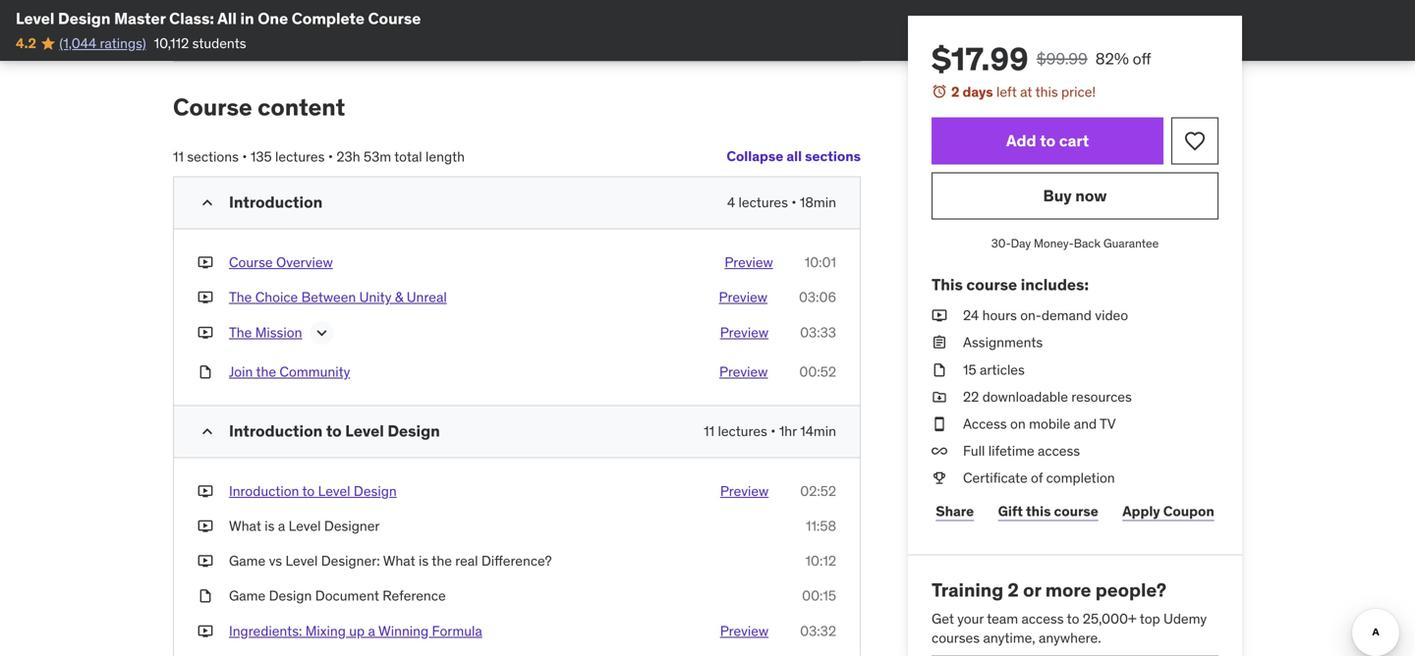Task type: vqa. For each thing, say whether or not it's contained in the screenshot.
the "Course" in Course Overview "button"
yes



Task type: locate. For each thing, give the bounding box(es) containing it.
to for introduction
[[326, 421, 342, 441]]

2 vertical spatial lectures
[[718, 423, 768, 440]]

1 sections from the left
[[805, 148, 861, 165]]

2 game from the top
[[229, 587, 266, 605]]

level right vs at the bottom of page
[[285, 552, 318, 570]]

24 hours on-demand video
[[963, 307, 1129, 324]]

1 the from the top
[[229, 289, 252, 306]]

10,112
[[154, 34, 189, 52]]

a inside keeping an efficient workflow as a level designer
[[431, 3, 438, 21]]

4
[[727, 194, 735, 211]]

0 vertical spatial 11
[[173, 148, 184, 165]]

off
[[1133, 49, 1151, 69]]

introduction
[[229, 192, 323, 212], [229, 421, 323, 441]]

course overview
[[229, 254, 333, 271]]

introduction down the 135
[[229, 192, 323, 212]]

days
[[963, 83, 993, 101]]

0 vertical spatial a
[[431, 3, 438, 21]]

add to cart button
[[932, 118, 1164, 165]]

tv
[[1100, 415, 1116, 433]]

1 horizontal spatial course
[[1054, 503, 1099, 520]]

preview left 03:06
[[719, 289, 768, 306]]

0 horizontal spatial sections
[[187, 148, 239, 165]]

1 vertical spatial 2
[[1008, 579, 1019, 602]]

to up what is a level designer
[[302, 483, 315, 500]]

the for the choice between unity & unreal
[[229, 289, 252, 306]]

to inside button
[[302, 483, 315, 500]]

course up hours at right top
[[967, 275, 1017, 295]]

lectures
[[275, 148, 325, 165], [739, 194, 788, 211], [718, 423, 768, 440]]

preview left 03:32
[[720, 622, 769, 640]]

level design master class: all in one complete course
[[16, 8, 421, 29]]

(1,044 ratings)
[[59, 34, 146, 52]]

join
[[229, 363, 253, 381]]

2 vertical spatial a
[[368, 622, 375, 640]]

0 vertical spatial introduction
[[229, 192, 323, 212]]

course up choice
[[229, 254, 273, 271]]

0 horizontal spatial the
[[256, 363, 276, 381]]

4 lectures • 18min
[[727, 194, 836, 211]]

level inside keeping an efficient workflow as a level designer
[[441, 3, 474, 21]]

preview down 4
[[725, 254, 773, 271]]

inroduction
[[229, 483, 299, 500]]

0 horizontal spatial designer
[[229, 22, 285, 40]]

to down 'community'
[[326, 421, 342, 441]]

0 vertical spatial lectures
[[275, 148, 325, 165]]

22
[[963, 388, 979, 406]]

full
[[963, 442, 985, 460]]

the right join
[[256, 363, 276, 381]]

lectures left 1hr in the bottom of the page
[[718, 423, 768, 440]]

lectures for introduction to level design
[[718, 423, 768, 440]]

1 vertical spatial course
[[173, 92, 252, 122]]

this right the gift
[[1026, 503, 1051, 520]]

xsmall image
[[932, 306, 948, 326], [932, 333, 948, 353], [932, 388, 948, 407], [932, 415, 948, 434], [932, 469, 948, 488], [198, 482, 213, 501], [198, 517, 213, 536], [198, 587, 213, 606], [198, 622, 213, 641]]

preview down '11 lectures • 1hr 14min'
[[720, 483, 769, 500]]

unreal
[[407, 289, 447, 306]]

1 vertical spatial designer
[[324, 517, 380, 535]]

11 left 1hr in the bottom of the page
[[704, 423, 715, 440]]

0 horizontal spatial 2
[[951, 83, 960, 101]]

certificate
[[963, 470, 1028, 487]]

to up the anywhere.
[[1067, 610, 1080, 628]]

keeping an efficient workflow as a level designer
[[229, 3, 474, 40]]

game for game design document reference
[[229, 587, 266, 605]]

access down mobile on the bottom
[[1038, 442, 1080, 460]]

the inside the choice between unity & unreal button
[[229, 289, 252, 306]]

0 horizontal spatial what
[[229, 517, 261, 535]]

downloadable
[[983, 388, 1068, 406]]

inroduction to level design button
[[229, 482, 397, 501]]

course down completion
[[1054, 503, 1099, 520]]

11
[[173, 148, 184, 165], [704, 423, 715, 440]]

sections right all
[[805, 148, 861, 165]]

game design document reference
[[229, 587, 446, 605]]

the left mission
[[229, 324, 252, 341]]

now
[[1076, 186, 1107, 206]]

2 right alarm icon
[[951, 83, 960, 101]]

course down students
[[173, 92, 252, 122]]

0 vertical spatial the
[[229, 289, 252, 306]]

1 horizontal spatial sections
[[805, 148, 861, 165]]

1 horizontal spatial designer
[[324, 517, 380, 535]]

level up what is a level designer
[[318, 483, 350, 500]]

to left cart
[[1040, 131, 1056, 151]]

1 horizontal spatial the
[[432, 552, 452, 570]]

mobile
[[1029, 415, 1071, 433]]

0 vertical spatial course
[[967, 275, 1017, 295]]

0 vertical spatial the
[[256, 363, 276, 381]]

content
[[258, 92, 345, 122]]

2 days left at this price!
[[951, 83, 1096, 101]]

xsmall image left all
[[198, 3, 213, 22]]

0 vertical spatial designer
[[229, 22, 285, 40]]

1 horizontal spatial a
[[368, 622, 375, 640]]

game up ingredients:
[[229, 587, 266, 605]]

2 introduction from the top
[[229, 421, 323, 441]]

buy now
[[1043, 186, 1107, 206]]

(1,044
[[59, 34, 96, 52]]

course inside button
[[229, 254, 273, 271]]

course right complete
[[368, 8, 421, 29]]

0 horizontal spatial 11
[[173, 148, 184, 165]]

a right up
[[368, 622, 375, 640]]

1 vertical spatial introduction
[[229, 421, 323, 441]]

students
[[192, 34, 246, 52]]

the choice between unity & unreal
[[229, 289, 447, 306]]

1 game from the top
[[229, 552, 266, 570]]

community
[[280, 363, 350, 381]]

0 vertical spatial what
[[229, 517, 261, 535]]

wishlist image
[[1183, 129, 1207, 153]]

access down or
[[1022, 610, 1064, 628]]

level right as
[[441, 3, 474, 21]]

11 lectures • 1hr 14min
[[704, 423, 836, 440]]

level inside button
[[318, 483, 350, 500]]

mission
[[255, 324, 302, 341]]

1 vertical spatial a
[[278, 517, 285, 535]]

articles
[[980, 361, 1025, 379]]

this
[[1036, 83, 1058, 101], [1026, 503, 1051, 520]]

2 vertical spatial course
[[229, 254, 273, 271]]

• left 1hr in the bottom of the page
[[771, 423, 776, 440]]

of
[[1031, 470, 1043, 487]]

2 the from the top
[[229, 324, 252, 341]]

1 vertical spatial access
[[1022, 610, 1064, 628]]

1 horizontal spatial 11
[[704, 423, 715, 440]]

winning
[[378, 622, 429, 640]]

is down inroduction
[[265, 517, 275, 535]]

11 left the 135
[[173, 148, 184, 165]]

apply
[[1123, 503, 1161, 520]]

the
[[256, 363, 276, 381], [432, 552, 452, 570]]

designer inside keeping an efficient workflow as a level designer
[[229, 22, 285, 40]]

0 vertical spatial is
[[265, 517, 275, 535]]

all
[[787, 148, 802, 165]]

1 vertical spatial this
[[1026, 503, 1051, 520]]

preview for 02:52
[[720, 483, 769, 500]]

overview
[[276, 254, 333, 271]]

0 vertical spatial course
[[368, 8, 421, 29]]

lectures right 4
[[739, 194, 788, 211]]

design
[[58, 8, 111, 29], [388, 421, 440, 441], [354, 483, 397, 500], [269, 587, 312, 605]]

demand
[[1042, 307, 1092, 324]]

• left 18min
[[792, 194, 797, 211]]

• left the 135
[[242, 148, 247, 165]]

1 horizontal spatial is
[[419, 552, 429, 570]]

introduction for introduction
[[229, 192, 323, 212]]

to inside button
[[1040, 131, 1056, 151]]

course
[[368, 8, 421, 29], [173, 92, 252, 122], [229, 254, 273, 271]]

1 horizontal spatial what
[[383, 552, 415, 570]]

completion
[[1046, 470, 1115, 487]]

24
[[963, 307, 979, 324]]

this right at
[[1036, 83, 1058, 101]]

the left real
[[432, 552, 452, 570]]

lectures right the 135
[[275, 148, 325, 165]]

0 horizontal spatial course
[[967, 275, 1017, 295]]

join the community
[[229, 363, 350, 381]]

real
[[455, 552, 478, 570]]

10:12
[[806, 552, 836, 570]]

1 vertical spatial game
[[229, 587, 266, 605]]

on
[[1010, 415, 1026, 433]]

designer up designer:
[[324, 517, 380, 535]]

keeping
[[229, 3, 280, 21]]

0 vertical spatial game
[[229, 552, 266, 570]]

2 horizontal spatial a
[[431, 3, 438, 21]]

1 vertical spatial is
[[419, 552, 429, 570]]

access
[[1038, 442, 1080, 460], [1022, 610, 1064, 628]]

the for the mission
[[229, 324, 252, 341]]

$99.99
[[1037, 49, 1088, 69]]

to for inroduction
[[302, 483, 315, 500]]

day
[[1011, 236, 1031, 251]]

1 horizontal spatial 2
[[1008, 579, 1019, 602]]

00:15
[[802, 587, 836, 605]]

game left vs at the bottom of page
[[229, 552, 266, 570]]

between
[[301, 289, 356, 306]]

1 vertical spatial the
[[229, 324, 252, 341]]

2 left or
[[1008, 579, 1019, 602]]

sections inside dropdown button
[[805, 148, 861, 165]]

certificate of completion
[[963, 470, 1115, 487]]

resources
[[1072, 388, 1132, 406]]

this course includes:
[[932, 275, 1089, 295]]

preview up '11 lectures • 1hr 14min'
[[720, 363, 768, 381]]

• left 23h 53m
[[328, 148, 333, 165]]

1 vertical spatial 11
[[704, 423, 715, 440]]

135
[[251, 148, 272, 165]]

the left choice
[[229, 289, 252, 306]]

sections up small icon
[[187, 148, 239, 165]]

designer down keeping
[[229, 22, 285, 40]]

level down inroduction to level design button
[[289, 517, 321, 535]]

0 horizontal spatial a
[[278, 517, 285, 535]]

what down inroduction
[[229, 517, 261, 535]]

left
[[997, 83, 1017, 101]]

complete
[[292, 8, 365, 29]]

what up reference
[[383, 552, 415, 570]]

is up reference
[[419, 552, 429, 570]]

introduction down the join the community button
[[229, 421, 323, 441]]

xsmall image
[[198, 3, 213, 22], [198, 253, 213, 272], [198, 288, 213, 307], [198, 323, 213, 342], [932, 361, 948, 380], [198, 362, 213, 382], [932, 442, 948, 461], [198, 552, 213, 571]]

the inside the mission button
[[229, 324, 252, 341]]

course content
[[173, 92, 345, 122]]

1 vertical spatial lectures
[[739, 194, 788, 211]]

designer
[[229, 22, 285, 40], [324, 517, 380, 535]]

1 introduction from the top
[[229, 192, 323, 212]]

xsmall image down small icon
[[198, 253, 213, 272]]

access inside training 2 or more people? get your team access to 25,000+ top udemy courses anytime, anywhere.
[[1022, 610, 1064, 628]]

a inside button
[[368, 622, 375, 640]]

buy
[[1043, 186, 1072, 206]]

a up vs at the bottom of page
[[278, 517, 285, 535]]

1 vertical spatial the
[[432, 552, 452, 570]]

course
[[967, 275, 1017, 295], [1054, 503, 1099, 520]]

and
[[1074, 415, 1097, 433]]

00:52
[[800, 363, 836, 381]]

1 vertical spatial what
[[383, 552, 415, 570]]

collapse all sections button
[[727, 137, 861, 177]]

xsmall image left 15
[[932, 361, 948, 380]]

a right as
[[431, 3, 438, 21]]



Task type: describe. For each thing, give the bounding box(es) containing it.
collapse all sections
[[727, 148, 861, 165]]

$17.99
[[932, 39, 1029, 79]]

10,112 students
[[154, 34, 246, 52]]

lifetime
[[989, 442, 1035, 460]]

&
[[395, 289, 403, 306]]

apply coupon
[[1123, 503, 1215, 520]]

xsmall image left join
[[198, 362, 213, 382]]

the inside button
[[256, 363, 276, 381]]

82%
[[1096, 49, 1129, 69]]

introduction for introduction to level design
[[229, 421, 323, 441]]

design inside button
[[354, 483, 397, 500]]

introduction to level design
[[229, 421, 440, 441]]

to inside training 2 or more people? get your team access to 25,000+ top udemy courses anytime, anywhere.
[[1067, 610, 1080, 628]]

course for course content
[[173, 92, 252, 122]]

0 vertical spatial 2
[[951, 83, 960, 101]]

preview for 00:52
[[720, 363, 768, 381]]

small image
[[198, 193, 217, 213]]

unity
[[359, 289, 392, 306]]

11 for 11 lectures • 1hr 14min
[[704, 423, 715, 440]]

team
[[987, 610, 1018, 628]]

small image
[[198, 422, 217, 442]]

• for 11 lectures • 1hr 14min
[[771, 423, 776, 440]]

on-
[[1021, 307, 1042, 324]]

2 inside training 2 or more people? get your team access to 25,000+ top udemy courses anytime, anywhere.
[[1008, 579, 1019, 602]]

all
[[217, 8, 237, 29]]

at
[[1020, 83, 1033, 101]]

cart
[[1059, 131, 1089, 151]]

0 vertical spatial access
[[1038, 442, 1080, 460]]

udemy
[[1164, 610, 1207, 628]]

training 2 or more people? get your team access to 25,000+ top udemy courses anytime, anywhere.
[[932, 579, 1207, 647]]

collapse
[[727, 148, 784, 165]]

preview for 10:01
[[725, 254, 773, 271]]

to for add
[[1040, 131, 1056, 151]]

reference
[[383, 587, 446, 605]]

anywhere.
[[1039, 630, 1101, 647]]

15
[[963, 361, 977, 379]]

ingredients:
[[229, 622, 302, 640]]

• for 11 sections • 135 lectures • 23h 53m total length
[[242, 148, 247, 165]]

this
[[932, 275, 963, 295]]

video
[[1095, 307, 1129, 324]]

0 horizontal spatial is
[[265, 517, 275, 535]]

access
[[963, 415, 1007, 433]]

level up 4.2
[[16, 8, 55, 29]]

11 sections • 135 lectures • 23h 53m total length
[[173, 148, 465, 165]]

18min
[[800, 194, 836, 211]]

11 for 11 sections • 135 lectures • 23h 53m total length
[[173, 148, 184, 165]]

game vs level designer: what is the real difference?
[[229, 552, 552, 570]]

show lecture description image
[[312, 323, 332, 343]]

preview for 03:32
[[720, 622, 769, 640]]

your
[[958, 610, 984, 628]]

document
[[315, 587, 379, 605]]

22 downloadable resources
[[963, 388, 1132, 406]]

• for 4 lectures • 18min
[[792, 194, 797, 211]]

lectures for introduction
[[739, 194, 788, 211]]

hours
[[983, 307, 1017, 324]]

ingredients: mixing up a winning formula
[[229, 622, 482, 640]]

master
[[114, 8, 166, 29]]

an
[[283, 3, 298, 21]]

course for course overview
[[229, 254, 273, 271]]

money-
[[1034, 236, 1074, 251]]

alarm image
[[932, 84, 948, 99]]

length
[[426, 148, 465, 165]]

or
[[1023, 579, 1041, 602]]

includes:
[[1021, 275, 1089, 295]]

guarantee
[[1104, 236, 1159, 251]]

add
[[1006, 131, 1037, 151]]

02:52
[[800, 483, 836, 500]]

efficient
[[302, 3, 351, 21]]

courses
[[932, 630, 980, 647]]

ingredients: mixing up a winning formula button
[[229, 622, 482, 641]]

preview left 03:33
[[720, 324, 769, 341]]

access on mobile and tv
[[963, 415, 1116, 433]]

xsmall image left full
[[932, 442, 948, 461]]

03:33
[[800, 324, 836, 341]]

10:01
[[805, 254, 836, 271]]

inroduction to level design
[[229, 483, 397, 500]]

add to cart
[[1006, 131, 1089, 151]]

the choice between unity & unreal button
[[229, 288, 447, 307]]

preview for 03:06
[[719, 289, 768, 306]]

4.2
[[16, 34, 36, 52]]

gift
[[998, 503, 1023, 520]]

03:32
[[800, 622, 836, 640]]

ratings)
[[100, 34, 146, 52]]

what is a level designer
[[229, 517, 380, 535]]

xsmall image left the mission
[[198, 323, 213, 342]]

full lifetime access
[[963, 442, 1080, 460]]

$17.99 $99.99 82% off
[[932, 39, 1151, 79]]

price!
[[1062, 83, 1096, 101]]

formula
[[432, 622, 482, 640]]

xsmall image left vs at the bottom of page
[[198, 552, 213, 571]]

game for game vs level designer: what is the real difference?
[[229, 552, 266, 570]]

in
[[240, 8, 254, 29]]

0 vertical spatial this
[[1036, 83, 1058, 101]]

designer:
[[321, 552, 380, 570]]

gift this course
[[998, 503, 1099, 520]]

1 vertical spatial course
[[1054, 503, 1099, 520]]

more
[[1046, 579, 1092, 602]]

apply coupon button
[[1119, 492, 1219, 532]]

people?
[[1096, 579, 1167, 602]]

level down 'community'
[[345, 421, 384, 441]]

xsmall image left choice
[[198, 288, 213, 307]]

25,000+
[[1083, 610, 1137, 628]]

1hr
[[779, 423, 797, 440]]

2 sections from the left
[[187, 148, 239, 165]]

assignments
[[963, 334, 1043, 352]]

11:58
[[806, 517, 836, 535]]

15 articles
[[963, 361, 1025, 379]]

30-day money-back guarantee
[[992, 236, 1159, 251]]

workflow
[[355, 3, 410, 21]]

anytime,
[[983, 630, 1036, 647]]

23h 53m
[[337, 148, 391, 165]]

share
[[936, 503, 974, 520]]



